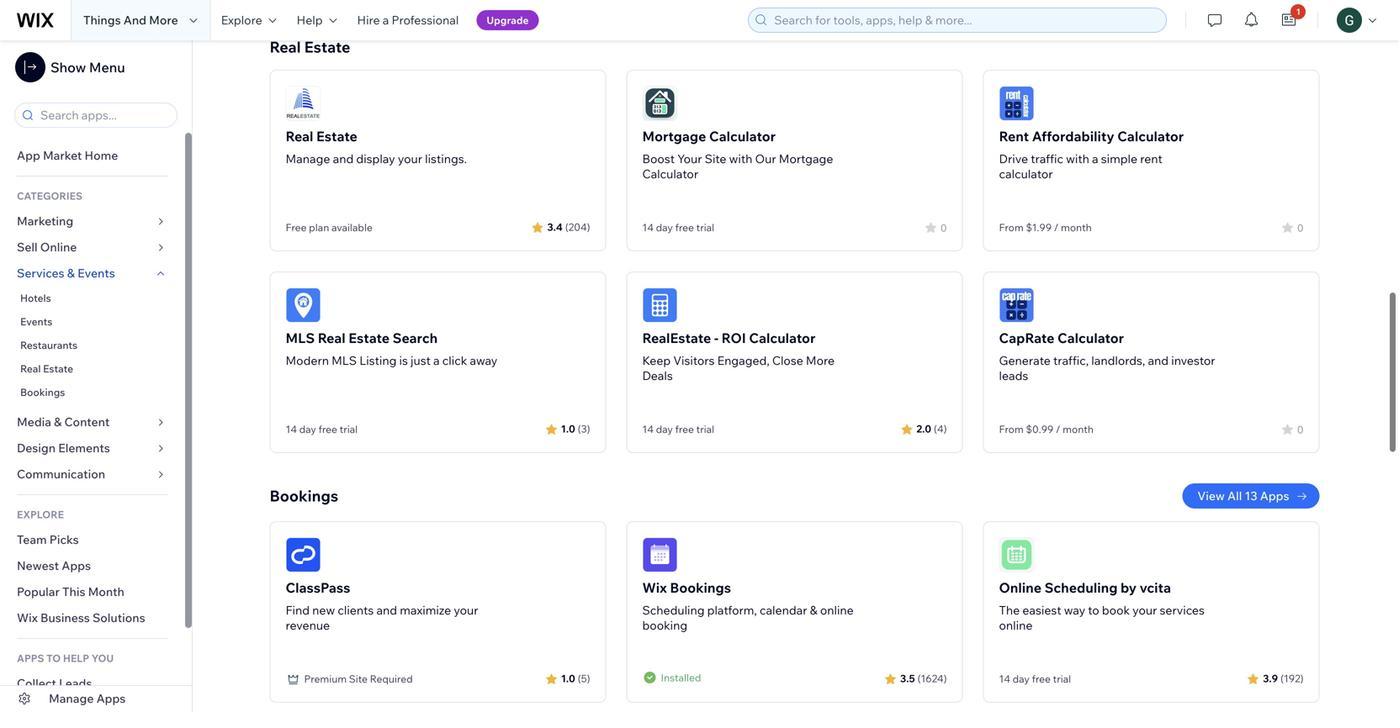 Task type: describe. For each thing, give the bounding box(es) containing it.
services & events
[[17, 266, 115, 281]]

0 horizontal spatial mls
[[286, 315, 315, 332]]

content
[[64, 415, 110, 430]]

all
[[1228, 474, 1243, 489]]

13
[[1245, 474, 1258, 489]]

visitors
[[674, 338, 715, 353]]

wix business solutions
[[17, 611, 145, 626]]

leads
[[1000, 354, 1029, 368]]

design
[[17, 441, 56, 456]]

rent affordability calculator drive traffic with a simple rent calculator
[[1000, 113, 1185, 166]]

0 vertical spatial real estate
[[270, 22, 351, 41]]

collect
[[17, 677, 56, 692]]

1 horizontal spatial mortgage
[[779, 136, 834, 151]]

0 vertical spatial apps
[[1261, 474, 1290, 489]]

solutions
[[93, 611, 145, 626]]

0 horizontal spatial mortgage
[[643, 113, 707, 130]]

listing
[[360, 338, 397, 353]]

upgrade button
[[477, 10, 539, 30]]

0 horizontal spatial more
[[149, 13, 178, 27]]

classpass find new clients and maximize your revenue
[[286, 565, 479, 618]]

to
[[1089, 588, 1100, 603]]

marketing link
[[0, 209, 185, 235]]

by
[[1121, 565, 1137, 582]]

apps to help you
[[17, 653, 114, 665]]

wix for bookings
[[643, 565, 667, 582]]

-
[[715, 315, 719, 332]]

real right explore on the top left of page
[[270, 22, 301, 41]]

wix business solutions link
[[0, 606, 185, 632]]

0 horizontal spatial a
[[383, 13, 389, 27]]

popular this month
[[17, 585, 124, 600]]

Search apps... field
[[35, 104, 172, 127]]

away
[[470, 338, 498, 353]]

popular this month link
[[0, 580, 185, 606]]

click
[[443, 338, 467, 353]]

restaurants link
[[0, 334, 185, 358]]

drive
[[1000, 136, 1029, 151]]

show
[[51, 59, 86, 76]]

mortgage calculator boost your site with our mortgage calculator
[[643, 113, 834, 166]]

sell online link
[[0, 235, 185, 261]]

landlords,
[[1092, 338, 1146, 353]]

popular
[[17, 585, 60, 600]]

show menu button
[[15, 52, 125, 82]]

& for services
[[67, 266, 75, 281]]

scheduling inside 'online scheduling by vcita the easiest way to book your services online'
[[1045, 565, 1118, 582]]

real inside real estate manage and display your listings.
[[286, 113, 314, 130]]

book
[[1103, 588, 1131, 603]]

online inside 'online scheduling by vcita the easiest way to book your services online'
[[1000, 604, 1033, 618]]

& inside wix bookings scheduling platform, calendar & online booking
[[810, 588, 818, 603]]

calculator inside realestate - roi calculator keep visitors engaged, close more deals
[[749, 315, 816, 332]]

caprate calculator generate traffic, landlords, and investor leads
[[1000, 315, 1216, 368]]

rent
[[1000, 113, 1030, 130]]

services & events link
[[0, 261, 185, 287]]

roi
[[722, 315, 746, 332]]

generate
[[1000, 338, 1051, 353]]

and inside real estate manage and display your listings.
[[333, 136, 354, 151]]

realestate
[[643, 315, 712, 332]]

& for media
[[54, 415, 62, 430]]

1
[[1297, 6, 1301, 17]]

close
[[773, 338, 804, 353]]

wix bookings logo image
[[643, 523, 678, 558]]

hire a professional link
[[347, 0, 469, 40]]

deals
[[643, 354, 673, 368]]

modern
[[286, 338, 329, 353]]

restaurants
[[20, 339, 78, 352]]

apps
[[17, 653, 44, 665]]

traffic
[[1031, 136, 1064, 151]]

with for affordability
[[1067, 136, 1090, 151]]

wix bookings scheduling platform, calendar & online booking
[[643, 565, 854, 618]]

help button
[[287, 0, 347, 40]]

booking
[[643, 604, 688, 618]]

home
[[85, 148, 118, 163]]

find
[[286, 588, 310, 603]]

display
[[356, 136, 395, 151]]

professional
[[392, 13, 459, 27]]

online inside wix bookings scheduling platform, calendar & online booking
[[821, 588, 854, 603]]

rent affordability calculator logo image
[[1000, 71, 1035, 106]]

estate left the hire at the top left of the page
[[304, 22, 351, 41]]

new
[[312, 588, 335, 603]]

vcita
[[1140, 565, 1172, 582]]

your
[[678, 136, 702, 151]]

communication link
[[0, 462, 185, 488]]

hire
[[357, 13, 380, 27]]

real inside mls real estate search modern mls listing is just a click away
[[318, 315, 346, 332]]

sidebar element
[[0, 40, 193, 713]]

design elements
[[17, 441, 110, 456]]

the
[[1000, 588, 1020, 603]]

to
[[46, 653, 61, 665]]

way
[[1065, 588, 1086, 603]]

maximize
[[400, 588, 451, 603]]

our
[[756, 136, 777, 151]]

with for calculator
[[730, 136, 753, 151]]

calculator down boost
[[643, 152, 699, 166]]

hire a professional
[[357, 13, 459, 27]]

simple
[[1102, 136, 1138, 151]]

services
[[17, 266, 64, 281]]

real estate logo image
[[286, 71, 321, 106]]

manage inside sidebar element
[[49, 692, 94, 707]]

engaged,
[[718, 338, 770, 353]]

menu
[[89, 59, 125, 76]]

media
[[17, 415, 51, 430]]

things
[[83, 13, 121, 27]]

more inside realestate - roi calculator keep visitors engaged, close more deals
[[806, 338, 835, 353]]

and inside classpass find new clients and maximize your revenue
[[377, 588, 397, 603]]



Task type: vqa. For each thing, say whether or not it's contained in the screenshot.


Task type: locate. For each thing, give the bounding box(es) containing it.
real down real estate logo
[[286, 113, 314, 130]]

your
[[398, 136, 423, 151], [454, 588, 479, 603], [1133, 588, 1158, 603]]

2 vertical spatial apps
[[96, 692, 126, 707]]

1 vertical spatial manage
[[49, 692, 94, 707]]

2 horizontal spatial &
[[810, 588, 818, 603]]

online inside 'online scheduling by vcita the easiest way to book your services online'
[[1000, 565, 1042, 582]]

estate down restaurants
[[43, 363, 73, 375]]

online up the
[[1000, 565, 1042, 582]]

services
[[1160, 588, 1205, 603]]

0 horizontal spatial online
[[40, 240, 77, 255]]

1 horizontal spatial online
[[1000, 565, 1042, 582]]

real up modern on the left top
[[318, 315, 346, 332]]

0 horizontal spatial and
[[333, 136, 354, 151]]

estate inside sidebar element
[[43, 363, 73, 375]]

1 horizontal spatial wix
[[643, 565, 667, 582]]

Search for tools, apps, help & more... field
[[770, 8, 1162, 32]]

rent
[[1141, 136, 1163, 151]]

calculator
[[1000, 152, 1054, 166]]

1 horizontal spatial apps
[[96, 692, 126, 707]]

online down the
[[1000, 604, 1033, 618]]

classpass
[[286, 565, 351, 582]]

bookings
[[20, 386, 65, 399], [270, 472, 339, 491], [670, 565, 732, 582]]

scheduling inside wix bookings scheduling platform, calendar & online booking
[[643, 588, 705, 603]]

view
[[1198, 474, 1226, 489]]

mortgage right our
[[779, 136, 834, 151]]

with
[[730, 136, 753, 151], [1067, 136, 1090, 151]]

real estate link
[[0, 358, 185, 381]]

online up "services & events"
[[40, 240, 77, 255]]

1 vertical spatial scheduling
[[643, 588, 705, 603]]

real inside sidebar element
[[20, 363, 41, 375]]

categories
[[17, 190, 83, 202]]

1 horizontal spatial events
[[78, 266, 115, 281]]

2 horizontal spatial apps
[[1261, 474, 1290, 489]]

this
[[62, 585, 85, 600]]

0 vertical spatial events
[[78, 266, 115, 281]]

marketing
[[17, 214, 73, 229]]

just
[[411, 338, 431, 353]]

0 vertical spatial wix
[[643, 565, 667, 582]]

0 horizontal spatial bookings
[[20, 386, 65, 399]]

a
[[383, 13, 389, 27], [1093, 136, 1099, 151], [434, 338, 440, 353]]

0 horizontal spatial wix
[[17, 611, 38, 626]]

newest
[[17, 559, 59, 574]]

0 horizontal spatial real estate
[[20, 363, 73, 375]]

your inside real estate manage and display your listings.
[[398, 136, 423, 151]]

0 horizontal spatial apps
[[62, 559, 91, 574]]

with inside rent affordability calculator drive traffic with a simple rent calculator
[[1067, 136, 1090, 151]]

hotels
[[20, 292, 51, 305]]

clients
[[338, 588, 374, 603]]

scheduling
[[1045, 565, 1118, 582], [643, 588, 705, 603]]

apps for manage apps
[[96, 692, 126, 707]]

show menu
[[51, 59, 125, 76]]

0 horizontal spatial events
[[20, 316, 52, 328]]

online inside sell online link
[[40, 240, 77, 255]]

1 vertical spatial and
[[1149, 338, 1169, 353]]

upgrade
[[487, 14, 529, 27]]

bookings up platform,
[[670, 565, 732, 582]]

1 horizontal spatial manage
[[286, 136, 330, 151]]

team picks link
[[0, 528, 185, 554]]

bookings up classpass logo
[[270, 472, 339, 491]]

market
[[43, 148, 82, 163]]

wix
[[643, 565, 667, 582], [17, 611, 38, 626]]

estate up listing
[[349, 315, 390, 332]]

with down affordability
[[1067, 136, 1090, 151]]

calculator inside rent affordability calculator drive traffic with a simple rent calculator
[[1118, 113, 1185, 130]]

with left our
[[730, 136, 753, 151]]

a right the hire at the top left of the page
[[383, 13, 389, 27]]

and left the display
[[333, 136, 354, 151]]

& right services
[[67, 266, 75, 281]]

2 horizontal spatial and
[[1149, 338, 1169, 353]]

events down hotels
[[20, 316, 52, 328]]

app market home link
[[0, 143, 185, 169]]

more right and at the top left of page
[[149, 13, 178, 27]]

help
[[63, 653, 89, 665]]

caprate
[[1000, 315, 1055, 332]]

0 vertical spatial mls
[[286, 315, 315, 332]]

sell online
[[17, 240, 77, 255]]

1 vertical spatial &
[[54, 415, 62, 430]]

your down vcita
[[1133, 588, 1158, 603]]

easiest
[[1023, 588, 1062, 603]]

and inside caprate calculator generate traffic, landlords, and investor leads
[[1149, 338, 1169, 353]]

2 vertical spatial &
[[810, 588, 818, 603]]

mortgage up your
[[643, 113, 707, 130]]

and right clients
[[377, 588, 397, 603]]

realestate - roi calculator logo image
[[643, 273, 678, 308]]

2 with from the left
[[1067, 136, 1090, 151]]

mls real estate search modern mls listing is just a click away
[[286, 315, 498, 353]]

apps up this
[[62, 559, 91, 574]]

newest apps link
[[0, 554, 185, 580]]

your right maximize
[[454, 588, 479, 603]]

platform,
[[708, 588, 757, 603]]

listings.
[[425, 136, 467, 151]]

1 horizontal spatial real estate
[[270, 22, 351, 41]]

0 horizontal spatial scheduling
[[643, 588, 705, 603]]

classpass logo image
[[286, 523, 321, 558]]

1 vertical spatial more
[[806, 338, 835, 353]]

design elements link
[[0, 436, 185, 462]]

month
[[88, 585, 124, 600]]

events up hotels "link"
[[78, 266, 115, 281]]

team picks
[[17, 533, 79, 548]]

1 vertical spatial online
[[1000, 565, 1042, 582]]

bookings up media
[[20, 386, 65, 399]]

you
[[92, 653, 114, 665]]

0 vertical spatial online
[[821, 588, 854, 603]]

mls
[[286, 315, 315, 332], [332, 338, 357, 353]]

communication
[[17, 467, 108, 482]]

collect leads link
[[0, 672, 185, 698]]

sell
[[17, 240, 38, 255]]

2 vertical spatial a
[[434, 338, 440, 353]]

1 vertical spatial mls
[[332, 338, 357, 353]]

apps right 13 at right bottom
[[1261, 474, 1290, 489]]

your inside 'online scheduling by vcita the easiest way to book your services online'
[[1133, 588, 1158, 603]]

wix down wix bookings logo
[[643, 565, 667, 582]]

calculator inside caprate calculator generate traffic, landlords, and investor leads
[[1058, 315, 1125, 332]]

collect leads
[[17, 677, 92, 692]]

bookings inside sidebar element
[[20, 386, 65, 399]]

keep
[[643, 338, 671, 353]]

calculator up close
[[749, 315, 816, 332]]

0 horizontal spatial your
[[398, 136, 423, 151]]

1 vertical spatial real estate
[[20, 363, 73, 375]]

0 horizontal spatial &
[[54, 415, 62, 430]]

app market home
[[17, 148, 118, 163]]

1 horizontal spatial mls
[[332, 338, 357, 353]]

1 vertical spatial online
[[1000, 604, 1033, 618]]

leads
[[59, 677, 92, 692]]

more
[[149, 13, 178, 27], [806, 338, 835, 353]]

1 horizontal spatial scheduling
[[1045, 565, 1118, 582]]

calculator up rent
[[1118, 113, 1185, 130]]

0 vertical spatial manage
[[286, 136, 330, 151]]

2 horizontal spatial your
[[1133, 588, 1158, 603]]

mls left listing
[[332, 338, 357, 353]]

a inside mls real estate search modern mls listing is just a click away
[[434, 338, 440, 353]]

bookings inside wix bookings scheduling platform, calendar & online booking
[[670, 565, 732, 582]]

hotels link
[[0, 287, 185, 311]]

1 horizontal spatial your
[[454, 588, 479, 603]]

0 vertical spatial &
[[67, 266, 75, 281]]

scheduling up booking
[[643, 588, 705, 603]]

manage apps
[[49, 692, 126, 707]]

0 horizontal spatial manage
[[49, 692, 94, 707]]

mortgage calculator logo image
[[643, 71, 678, 106]]

2 horizontal spatial a
[[1093, 136, 1099, 151]]

your right the display
[[398, 136, 423, 151]]

a left simple
[[1093, 136, 1099, 151]]

view all 13 apps link
[[1183, 469, 1320, 494]]

search
[[393, 315, 438, 332]]

and
[[333, 136, 354, 151], [1149, 338, 1169, 353], [377, 588, 397, 603]]

2 horizontal spatial bookings
[[670, 565, 732, 582]]

0 vertical spatial bookings
[[20, 386, 65, 399]]

wix inside sidebar element
[[17, 611, 38, 626]]

things and more
[[83, 13, 178, 27]]

1 horizontal spatial more
[[806, 338, 835, 353]]

real estate
[[270, 22, 351, 41], [20, 363, 73, 375]]

1 horizontal spatial online
[[1000, 604, 1033, 618]]

real estate up real estate logo
[[270, 22, 351, 41]]

a inside rent affordability calculator drive traffic with a simple rent calculator
[[1093, 136, 1099, 151]]

&
[[67, 266, 75, 281], [54, 415, 62, 430], [810, 588, 818, 603]]

1 horizontal spatial with
[[1067, 136, 1090, 151]]

real down restaurants
[[20, 363, 41, 375]]

0 vertical spatial a
[[383, 13, 389, 27]]

0 horizontal spatial with
[[730, 136, 753, 151]]

manage down leads
[[49, 692, 94, 707]]

2 vertical spatial bookings
[[670, 565, 732, 582]]

traffic,
[[1054, 338, 1089, 353]]

1 vertical spatial wix
[[17, 611, 38, 626]]

and left investor
[[1149, 338, 1169, 353]]

manage inside real estate manage and display your listings.
[[286, 136, 330, 151]]

real estate inside sidebar element
[[20, 363, 73, 375]]

online scheduling by vcita  logo image
[[1000, 523, 1035, 558]]

0 vertical spatial scheduling
[[1045, 565, 1118, 582]]

a right just
[[434, 338, 440, 353]]

team
[[17, 533, 47, 548]]

1 vertical spatial mortgage
[[779, 136, 834, 151]]

manage apps link
[[0, 687, 192, 713]]

revenue
[[286, 604, 330, 618]]

& right media
[[54, 415, 62, 430]]

explore
[[17, 509, 64, 521]]

online right 'calendar'
[[821, 588, 854, 603]]

apps down you
[[96, 692, 126, 707]]

2 vertical spatial and
[[377, 588, 397, 603]]

calculator
[[710, 113, 776, 130], [1118, 113, 1185, 130], [643, 152, 699, 166], [749, 315, 816, 332], [1058, 315, 1125, 332]]

apps for newest apps
[[62, 559, 91, 574]]

1 with from the left
[[730, 136, 753, 151]]

0 vertical spatial online
[[40, 240, 77, 255]]

1 horizontal spatial and
[[377, 588, 397, 603]]

1 vertical spatial bookings
[[270, 472, 339, 491]]

0 horizontal spatial online
[[821, 588, 854, 603]]

online
[[40, 240, 77, 255], [1000, 565, 1042, 582]]

boost
[[643, 136, 675, 151]]

site
[[705, 136, 727, 151]]

with inside mortgage calculator boost your site with our mortgage calculator
[[730, 136, 753, 151]]

& right 'calendar'
[[810, 588, 818, 603]]

estate inside real estate manage and display your listings.
[[317, 113, 358, 130]]

and
[[124, 13, 146, 27]]

1 vertical spatial events
[[20, 316, 52, 328]]

1 horizontal spatial &
[[67, 266, 75, 281]]

more right close
[[806, 338, 835, 353]]

elements
[[58, 441, 110, 456]]

mls real estate search logo image
[[286, 273, 321, 308]]

1 vertical spatial apps
[[62, 559, 91, 574]]

1 vertical spatial a
[[1093, 136, 1099, 151]]

your inside classpass find new clients and maximize your revenue
[[454, 588, 479, 603]]

bookings link
[[0, 381, 185, 405]]

mls up modern on the left top
[[286, 315, 315, 332]]

estate inside mls real estate search modern mls listing is just a click away
[[349, 315, 390, 332]]

1 horizontal spatial bookings
[[270, 472, 339, 491]]

scheduling up the way at bottom right
[[1045, 565, 1118, 582]]

1 button
[[1271, 0, 1308, 40]]

caprate calculator  logo image
[[1000, 273, 1035, 308]]

calculator up traffic, on the top of page
[[1058, 315, 1125, 332]]

calculator up our
[[710, 113, 776, 130]]

manage down real estate logo
[[286, 136, 330, 151]]

estate up the display
[[317, 113, 358, 130]]

0 vertical spatial and
[[333, 136, 354, 151]]

0 vertical spatial more
[[149, 13, 178, 27]]

0 vertical spatial mortgage
[[643, 113, 707, 130]]

real estate down restaurants
[[20, 363, 73, 375]]

wix for business
[[17, 611, 38, 626]]

1 horizontal spatial a
[[434, 338, 440, 353]]

wix down popular
[[17, 611, 38, 626]]

wix inside wix bookings scheduling platform, calendar & online booking
[[643, 565, 667, 582]]

real estate manage and display your listings.
[[286, 113, 467, 151]]



